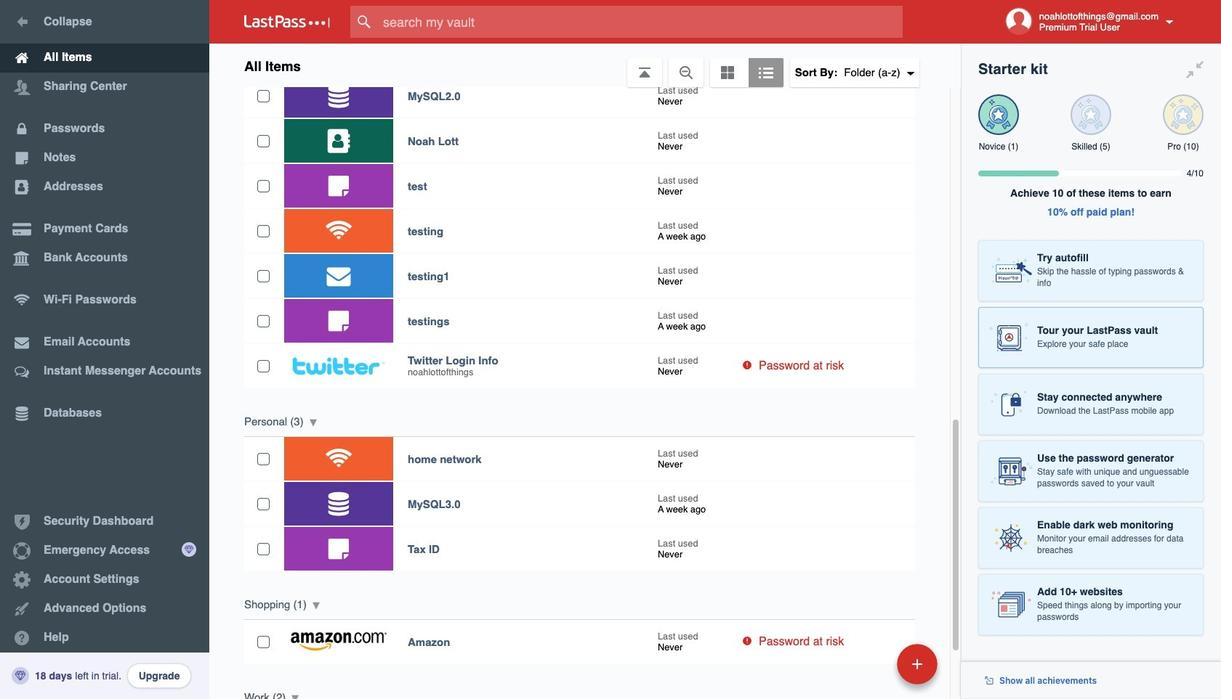 Task type: describe. For each thing, give the bounding box(es) containing it.
Search search field
[[350, 6, 931, 38]]

vault options navigation
[[209, 44, 961, 87]]

lastpass image
[[244, 15, 330, 28]]



Task type: vqa. For each thing, say whether or not it's contained in the screenshot.
New item Navigation
yes



Task type: locate. For each thing, give the bounding box(es) containing it.
new item element
[[797, 644, 943, 685]]

search my vault text field
[[350, 6, 931, 38]]

main navigation navigation
[[0, 0, 209, 700]]

new item navigation
[[797, 640, 946, 700]]



